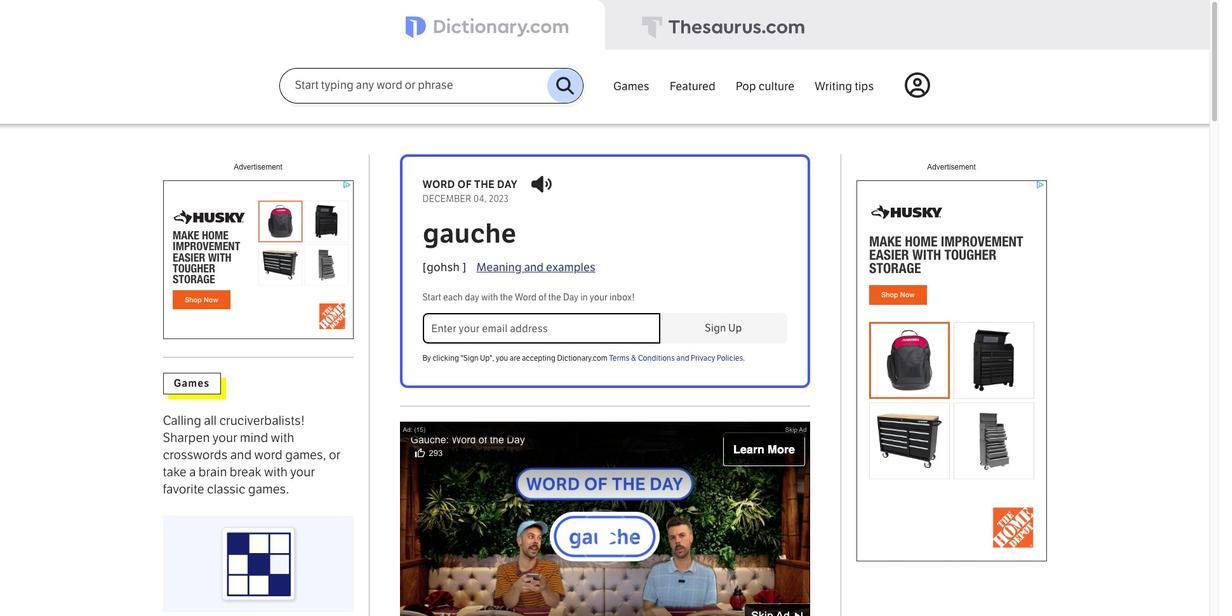 Task type: describe. For each thing, give the bounding box(es) containing it.
writing
[[815, 79, 853, 93]]

0 vertical spatial your
[[590, 292, 608, 303]]

sign up button
[[660, 313, 787, 344]]

the inside video player region
[[490, 435, 504, 446]]

&
[[631, 354, 637, 363]]

2 vertical spatial with
[[264, 464, 288, 479]]

1 vertical spatial day
[[465, 292, 479, 303]]

games.
[[248, 481, 289, 497]]

skip
[[785, 427, 798, 434]]

gauche: word of the day
[[411, 435, 525, 446]]

clicking
[[433, 354, 459, 363]]

writing tips
[[815, 79, 874, 93]]

you
[[496, 354, 508, 363]]

inbox!
[[610, 292, 635, 303]]

0 vertical spatial day
[[563, 292, 579, 303]]

Enter your email address text field
[[423, 313, 660, 344]]

dictionary.com
[[557, 354, 608, 363]]

calling
[[163, 413, 201, 428]]

Start typing any word or phrase text field
[[280, 78, 547, 93]]

up",
[[480, 354, 494, 363]]

0 vertical spatial and
[[524, 261, 544, 275]]

games,
[[285, 447, 326, 462]]

1 vertical spatial word
[[515, 292, 537, 303]]

featured
[[670, 79, 716, 93]]

gohsh
[[427, 261, 460, 275]]

1 advertisement from the left
[[234, 163, 283, 172]]

of inside video player region
[[479, 435, 487, 446]]

tips
[[855, 79, 874, 93]]

2 horizontal spatial of
[[539, 292, 547, 303]]

calling all cruciverbalists! sharpen your mind with crosswords and word games, or take a brain break with your favorite classic games.
[[163, 413, 341, 497]]

by clicking "sign up", you are accepting dictionary.com terms & conditions and privacy policies.
[[423, 354, 745, 363]]

sharpen
[[163, 430, 210, 445]]

1 vertical spatial with
[[271, 430, 294, 445]]

2 vertical spatial your
[[290, 464, 315, 479]]

favorite
[[163, 481, 204, 497]]

0 vertical spatial word
[[423, 179, 455, 191]]

daily crossword image
[[163, 516, 353, 612]]

privacy
[[691, 354, 716, 363]]

examples
[[546, 261, 596, 275]]

december 04, 2023
[[423, 194, 509, 205]]

word of the day
[[423, 179, 518, 191]]

ad
[[799, 427, 807, 434]]

all
[[204, 413, 217, 428]]

1 horizontal spatial day
[[497, 179, 518, 191]]

sign up
[[705, 322, 742, 334]]

[
[[423, 261, 427, 275]]

accepting
[[522, 354, 556, 363]]

1 vertical spatial your
[[213, 430, 237, 445]]

0 vertical spatial of
[[458, 179, 472, 191]]

293
[[429, 449, 443, 458]]

in
[[581, 292, 588, 303]]

culture
[[759, 79, 795, 93]]

2 advertisement from the left
[[927, 163, 976, 172]]

pages menu element
[[603, 65, 930, 124]]

pop culture link
[[726, 73, 805, 97]]

crosswords
[[163, 447, 228, 462]]

pop
[[736, 79, 756, 93]]

mind
[[240, 430, 268, 445]]

policies.
[[717, 354, 745, 363]]

ad: (15)
[[403, 427, 426, 434]]

word
[[254, 447, 283, 462]]

start each day with the word of the day in your inbox!
[[423, 292, 635, 303]]

meaning and examples link
[[477, 259, 596, 277]]

take
[[163, 464, 187, 479]]



Task type: locate. For each thing, give the bounding box(es) containing it.
meaning
[[477, 261, 522, 275]]

a
[[189, 464, 196, 479]]

writing tips link
[[805, 73, 884, 97]]

of down meaning and examples link
[[539, 292, 547, 303]]

with up "word"
[[271, 430, 294, 445]]

0 vertical spatial games
[[614, 79, 650, 93]]

1 horizontal spatial day
[[563, 292, 579, 303]]

word up december
[[423, 179, 455, 191]]

or
[[329, 447, 341, 462]]

0 horizontal spatial and
[[230, 447, 252, 462]]

your down all
[[213, 430, 237, 445]]

1 horizontal spatial games
[[614, 79, 650, 93]]

1 vertical spatial day
[[507, 435, 525, 446]]

1 horizontal spatial advertisement
[[927, 163, 976, 172]]

pop culture
[[736, 79, 795, 93]]

2 vertical spatial of
[[479, 435, 487, 446]]

ad:
[[403, 427, 413, 434]]

2 horizontal spatial and
[[677, 354, 690, 363]]

]
[[462, 261, 467, 275]]

0 horizontal spatial advertisement
[[234, 163, 283, 172]]

word inside video player region
[[452, 435, 476, 446]]

gauche
[[423, 218, 517, 250]]

and up start each day with the word of the day in your inbox!
[[524, 261, 544, 275]]

and
[[524, 261, 544, 275], [677, 354, 690, 363], [230, 447, 252, 462]]

conditions
[[638, 354, 675, 363]]

cruciverbalists!
[[219, 413, 305, 428]]

word down meaning and examples link
[[515, 292, 537, 303]]

up
[[729, 322, 742, 334]]

[ gohsh ]
[[423, 261, 467, 275]]

gauche link
[[423, 218, 787, 250]]

advertisement
[[234, 163, 283, 172], [927, 163, 976, 172]]

1 horizontal spatial advertisement region
[[857, 180, 1047, 561]]

start
[[423, 292, 441, 303]]

word
[[423, 179, 455, 191], [515, 292, 537, 303], [452, 435, 476, 446]]

day right each
[[465, 292, 479, 303]]

word right gauche: at the bottom left of page
[[452, 435, 476, 446]]

0 horizontal spatial day
[[465, 292, 479, 303]]

with
[[481, 292, 498, 303], [271, 430, 294, 445], [264, 464, 288, 479]]

terms & conditions and privacy policies. link
[[609, 354, 745, 363]]

advertisement region
[[163, 180, 353, 339], [857, 180, 1047, 561]]

(15)
[[414, 427, 426, 434]]

04,
[[474, 194, 487, 205]]

games up calling
[[174, 377, 210, 389]]

games left featured
[[614, 79, 650, 93]]

december
[[423, 194, 472, 205]]

1 vertical spatial games
[[174, 377, 210, 389]]

are
[[510, 354, 521, 363]]

1 advertisement region from the left
[[163, 180, 353, 339]]

"sign
[[461, 354, 479, 363]]

sign
[[705, 322, 726, 334]]

2 vertical spatial word
[[452, 435, 476, 446]]

games link
[[603, 73, 660, 97]]

1 vertical spatial of
[[539, 292, 547, 303]]

video player region
[[400, 422, 810, 616]]

0 vertical spatial day
[[497, 179, 518, 191]]

day up the 2023
[[497, 179, 518, 191]]

of up december 04, 2023
[[458, 179, 472, 191]]

each
[[443, 292, 463, 303]]

2 horizontal spatial your
[[590, 292, 608, 303]]

of right gauche: at the bottom left of page
[[479, 435, 487, 446]]

with up games.
[[264, 464, 288, 479]]

2 vertical spatial and
[[230, 447, 252, 462]]

0 horizontal spatial day
[[507, 435, 525, 446]]

0 horizontal spatial games
[[174, 377, 210, 389]]

gauche:
[[411, 435, 449, 446]]

1 horizontal spatial your
[[290, 464, 315, 479]]

terms
[[609, 354, 630, 363]]

day
[[563, 292, 579, 303], [507, 435, 525, 446]]

featured link
[[660, 73, 726, 97]]

2023
[[489, 194, 509, 205]]

0 horizontal spatial of
[[458, 179, 472, 191]]

switch site tab list
[[0, 0, 1210, 51]]

day inside video player region
[[507, 435, 525, 446]]

games
[[614, 79, 650, 93], [174, 377, 210, 389]]

meaning and examples
[[477, 261, 596, 275]]

by
[[423, 354, 431, 363]]

and inside calling all cruciverbalists! sharpen your mind with crosswords and word games, or take a brain break with your favorite classic games.
[[230, 447, 252, 462]]

day
[[497, 179, 518, 191], [465, 292, 479, 303]]

0 horizontal spatial your
[[213, 430, 237, 445]]

1 vertical spatial and
[[677, 354, 690, 363]]

1 horizontal spatial and
[[524, 261, 544, 275]]

the
[[474, 179, 495, 191], [500, 292, 513, 303], [549, 292, 561, 303], [490, 435, 504, 446]]

2 advertisement region from the left
[[857, 180, 1047, 561]]

and left privacy
[[677, 354, 690, 363]]

your down "games,"
[[290, 464, 315, 479]]

0 vertical spatial with
[[481, 292, 498, 303]]

brain
[[199, 464, 227, 479]]

of
[[458, 179, 472, 191], [539, 292, 547, 303], [479, 435, 487, 446]]

and up break
[[230, 447, 252, 462]]

with down the meaning
[[481, 292, 498, 303]]

your right in
[[590, 292, 608, 303]]

1 horizontal spatial of
[[479, 435, 487, 446]]

your
[[590, 292, 608, 303], [213, 430, 237, 445], [290, 464, 315, 479]]

0 horizontal spatial advertisement region
[[163, 180, 353, 339]]

games inside pages menu element
[[614, 79, 650, 93]]

classic
[[207, 481, 246, 497]]

skip ad
[[785, 427, 807, 434]]

break
[[230, 464, 262, 479]]



Task type: vqa. For each thing, say whether or not it's contained in the screenshot.
the pop culture link
yes



